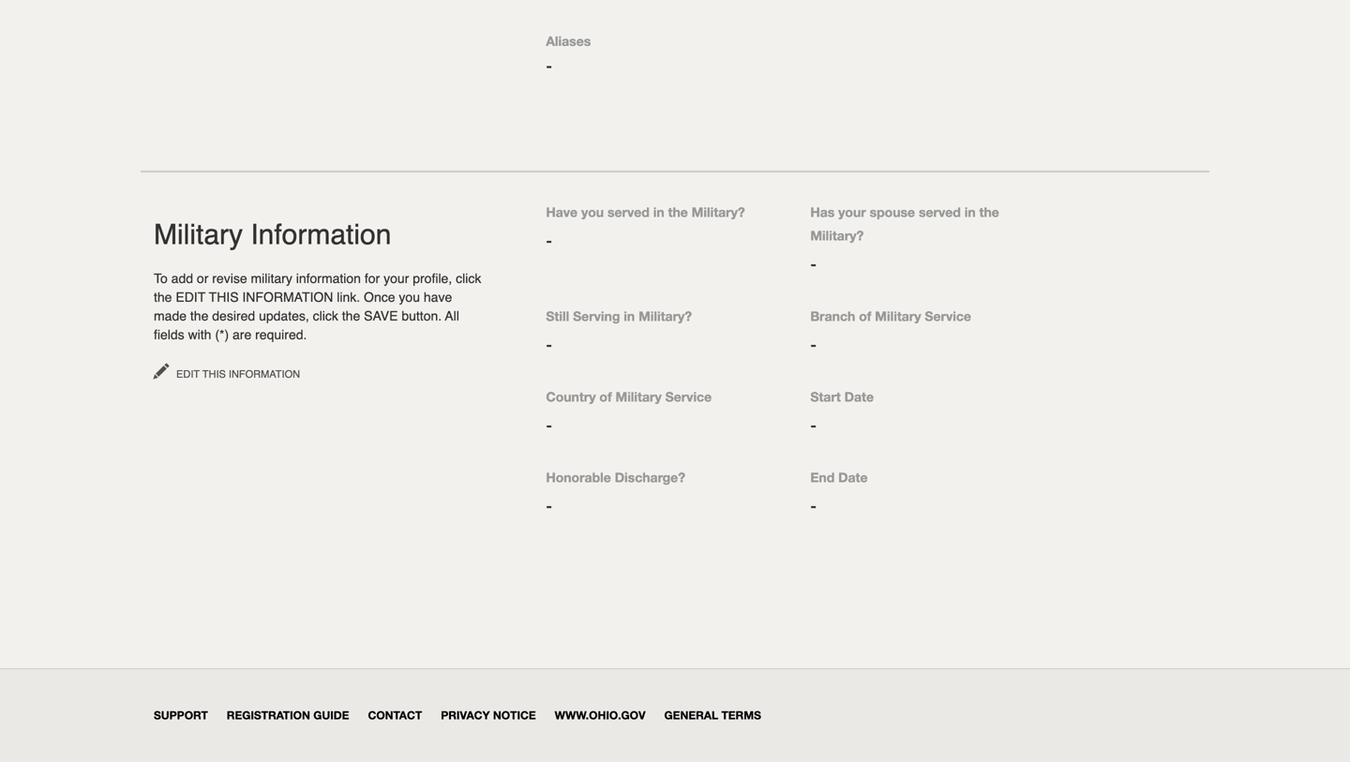 Task type: vqa. For each thing, say whether or not it's contained in the screenshot.
the topmost 'New
no



Task type: locate. For each thing, give the bounding box(es) containing it.
0 horizontal spatial your
[[384, 271, 409, 286]]

of right branch
[[859, 309, 872, 324]]

date for end date
[[838, 470, 868, 485]]

edit
[[176, 369, 200, 380]]

link.
[[337, 290, 360, 305]]

0 vertical spatial of
[[859, 309, 872, 324]]

to add or revise military information for your profile, click the edit this information link. once you have made the desired updates, click the save button. all fields with (*) are required.
[[154, 271, 481, 342]]

served
[[608, 204, 650, 220], [919, 204, 961, 220]]

0 vertical spatial click
[[456, 271, 481, 286]]

service for country of military service
[[665, 389, 712, 405]]

1 vertical spatial of
[[600, 389, 612, 405]]

- down still
[[546, 336, 552, 354]]

information
[[251, 219, 391, 251], [229, 369, 300, 380]]

contact link
[[368, 709, 422, 722]]

- down branch
[[811, 336, 817, 354]]

2 vertical spatial military
[[616, 389, 662, 405]]

- down honorable
[[546, 497, 552, 515]]

1 vertical spatial your
[[384, 271, 409, 286]]

you
[[581, 204, 604, 220], [399, 290, 420, 305]]

- inside aliases -
[[546, 57, 552, 75]]

military right country
[[616, 389, 662, 405]]

this
[[202, 369, 226, 380]]

0 horizontal spatial of
[[600, 389, 612, 405]]

end
[[811, 470, 835, 485]]

military
[[154, 219, 243, 251], [875, 309, 921, 324], [616, 389, 662, 405]]

click right profile,
[[456, 271, 481, 286]]

country
[[546, 389, 596, 405]]

date right start
[[845, 389, 874, 405]]

date for start date
[[845, 389, 874, 405]]

- for end date
[[811, 497, 817, 515]]

2 vertical spatial military?
[[639, 309, 692, 324]]

add
[[171, 271, 193, 286]]

honorable discharge?
[[546, 470, 686, 485]]

general
[[664, 709, 718, 722]]

terms
[[722, 709, 761, 722]]

you up button.
[[399, 290, 420, 305]]

desired
[[212, 309, 255, 324]]

start
[[811, 389, 841, 405]]

click
[[456, 271, 481, 286], [313, 309, 338, 324]]

1 vertical spatial date
[[838, 470, 868, 485]]

0 horizontal spatial in
[[624, 309, 635, 324]]

served right have
[[608, 204, 650, 220]]

have you served in the military?
[[546, 204, 745, 220]]

- for honorable discharge?
[[546, 497, 552, 515]]

0 horizontal spatial served
[[608, 204, 650, 220]]

spouse
[[870, 204, 915, 220]]

branch
[[811, 309, 856, 324]]

0 vertical spatial date
[[845, 389, 874, 405]]

0 horizontal spatial you
[[399, 290, 420, 305]]

have
[[424, 290, 452, 305]]

of for country
[[600, 389, 612, 405]]

0 vertical spatial your
[[838, 204, 866, 220]]

date
[[845, 389, 874, 405], [838, 470, 868, 485]]

1 horizontal spatial of
[[859, 309, 872, 324]]

your right has
[[838, 204, 866, 220]]

0 horizontal spatial military
[[154, 219, 243, 251]]

- for country of military service
[[546, 416, 552, 434]]

- down start
[[811, 416, 817, 434]]

information down required.
[[229, 369, 300, 380]]

served right spouse
[[919, 204, 961, 220]]

you right have
[[581, 204, 604, 220]]

to
[[154, 271, 168, 286]]

still serving in military?
[[546, 309, 692, 324]]

has your spouse served in the military?
[[811, 204, 999, 243]]

information
[[296, 271, 361, 286]]

2 horizontal spatial military
[[875, 309, 921, 324]]

service for branch of military service
[[925, 309, 971, 324]]

fields
[[154, 327, 184, 342]]

revise
[[212, 271, 247, 286]]

- down aliases
[[546, 57, 552, 75]]

information up information in the top left of the page
[[251, 219, 391, 251]]

www.ohio.gov link
[[555, 709, 646, 722]]

date right 'end'
[[838, 470, 868, 485]]

0 vertical spatial service
[[925, 309, 971, 324]]

1 horizontal spatial served
[[919, 204, 961, 220]]

or
[[197, 271, 209, 286]]

of
[[859, 309, 872, 324], [600, 389, 612, 405]]

1 vertical spatial you
[[399, 290, 420, 305]]

0 horizontal spatial service
[[665, 389, 712, 405]]

military right branch
[[875, 309, 921, 324]]

in inside has your spouse served in the military?
[[965, 204, 976, 220]]

of right country
[[600, 389, 612, 405]]

your right for
[[384, 271, 409, 286]]

serving
[[573, 309, 620, 324]]

-
[[546, 57, 552, 75], [546, 232, 552, 249], [811, 255, 817, 273], [546, 336, 552, 354], [811, 336, 817, 354], [546, 416, 552, 434], [811, 416, 817, 434], [546, 497, 552, 515], [811, 497, 817, 515]]

your
[[838, 204, 866, 220], [384, 271, 409, 286]]

click down link.
[[313, 309, 338, 324]]

1 horizontal spatial military
[[616, 389, 662, 405]]

- for start date
[[811, 416, 817, 434]]

your inside "to add or revise military information for your profile, click the edit this information link. once you have made the desired updates, click the save button. all fields with (*) are required."
[[384, 271, 409, 286]]

0 horizontal spatial click
[[313, 309, 338, 324]]

profile,
[[413, 271, 452, 286]]

1 vertical spatial military?
[[811, 228, 864, 243]]

the
[[668, 204, 688, 220], [980, 204, 999, 220], [154, 290, 172, 305], [190, 309, 209, 324], [342, 309, 360, 324]]

contact
[[368, 709, 422, 722]]

2 horizontal spatial in
[[965, 204, 976, 220]]

still
[[546, 309, 569, 324]]

military for country of military service
[[616, 389, 662, 405]]

1 horizontal spatial your
[[838, 204, 866, 220]]

0 vertical spatial military
[[154, 219, 243, 251]]

in
[[653, 204, 665, 220], [965, 204, 976, 220], [624, 309, 635, 324]]

you inside "to add or revise military information for your profile, click the edit this information link. once you have made the desired updates, click the save button. all fields with (*) are required."
[[399, 290, 420, 305]]

1 vertical spatial military
[[875, 309, 921, 324]]

military up or
[[154, 219, 243, 251]]

0 vertical spatial military?
[[692, 204, 745, 220]]

- down have
[[546, 232, 552, 249]]

military?
[[692, 204, 745, 220], [811, 228, 864, 243], [639, 309, 692, 324]]

2 served from the left
[[919, 204, 961, 220]]

military for branch of military service
[[875, 309, 921, 324]]

general terms
[[664, 709, 761, 722]]

registration guide
[[227, 709, 349, 722]]

0 vertical spatial you
[[581, 204, 604, 220]]

(*)
[[215, 327, 229, 342]]

- down 'end'
[[811, 497, 817, 515]]

1 vertical spatial service
[[665, 389, 712, 405]]

1 horizontal spatial service
[[925, 309, 971, 324]]

- down has
[[811, 255, 817, 273]]

service
[[925, 309, 971, 324], [665, 389, 712, 405]]

- down country
[[546, 416, 552, 434]]



Task type: describe. For each thing, give the bounding box(es) containing it.
country of military service
[[546, 389, 712, 405]]

for
[[365, 271, 380, 286]]

- for has your spouse served in the military?
[[811, 255, 817, 273]]

- for branch of military service
[[811, 336, 817, 354]]

1 served from the left
[[608, 204, 650, 220]]

guide
[[313, 709, 349, 722]]

1 vertical spatial information
[[229, 369, 300, 380]]

required.
[[255, 327, 307, 342]]

1 horizontal spatial you
[[581, 204, 604, 220]]

privacy notice link
[[441, 709, 536, 722]]

1 vertical spatial click
[[313, 309, 338, 324]]

honorable
[[546, 470, 611, 485]]

save
[[364, 309, 398, 324]]

end date
[[811, 470, 868, 485]]

general terms link
[[664, 709, 761, 722]]

support
[[154, 709, 208, 722]]

pencil image
[[154, 364, 173, 379]]

aliases -
[[546, 33, 591, 75]]

served inside has your spouse served in the military?
[[919, 204, 961, 220]]

privacy notice
[[441, 709, 536, 722]]

information
[[242, 290, 333, 305]]

have
[[546, 204, 578, 220]]

notice
[[493, 709, 536, 722]]

military? inside has your spouse served in the military?
[[811, 228, 864, 243]]

- for still serving in military?
[[546, 336, 552, 354]]

edit this information
[[173, 369, 300, 380]]

edit
[[176, 290, 205, 305]]

- for have you served in the military?
[[546, 232, 552, 249]]

are
[[233, 327, 252, 342]]

military
[[251, 271, 292, 286]]

0 vertical spatial information
[[251, 219, 391, 251]]

with
[[188, 327, 211, 342]]

1 horizontal spatial in
[[653, 204, 665, 220]]

updates,
[[259, 309, 309, 324]]

made
[[154, 309, 187, 324]]

registration
[[227, 709, 310, 722]]

military information
[[154, 219, 391, 251]]

1 horizontal spatial click
[[456, 271, 481, 286]]

once
[[364, 290, 395, 305]]

the inside has your spouse served in the military?
[[980, 204, 999, 220]]

aliases
[[546, 33, 591, 49]]

has
[[811, 204, 835, 220]]

branch of military service
[[811, 309, 971, 324]]

button.
[[402, 309, 442, 324]]

all
[[445, 309, 459, 324]]

your inside has your spouse served in the military?
[[838, 204, 866, 220]]

support link
[[154, 709, 208, 722]]

edit this information link
[[154, 363, 300, 382]]

www.ohio.gov
[[555, 709, 646, 722]]

this
[[209, 290, 239, 305]]

of for branch
[[859, 309, 872, 324]]

discharge?
[[615, 470, 686, 485]]

registration guide link
[[227, 709, 349, 722]]

start date
[[811, 389, 874, 405]]

privacy
[[441, 709, 490, 722]]



